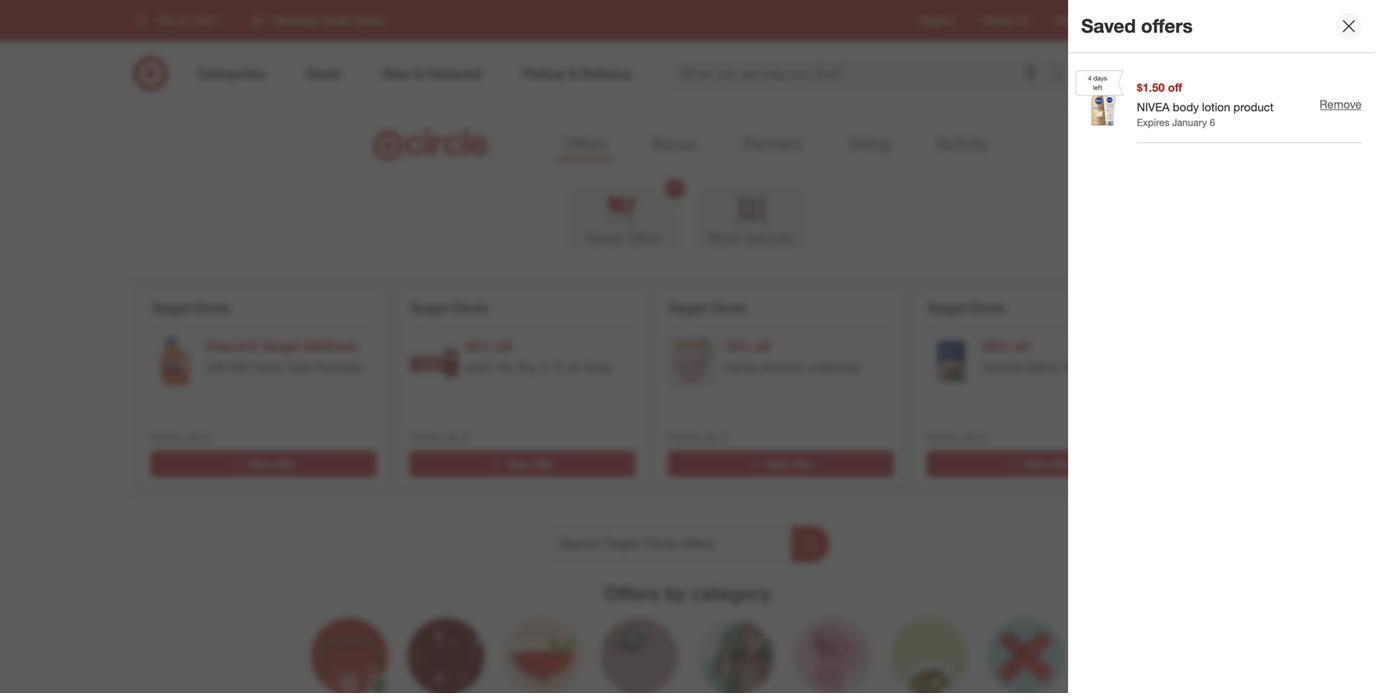 Task type: locate. For each thing, give the bounding box(es) containing it.
save for good
[[1025, 458, 1047, 471]]

What can we help you find? suggestions appear below search field
[[672, 56, 1054, 92]]

2 jan from the left
[[445, 432, 460, 444]]

saved offers dialog
[[1069, 0, 1376, 694]]

expires down 20% off when you buy 3 12-pk soda image
[[410, 432, 442, 444]]

1 horizontal spatial 20%
[[983, 339, 1010, 355]]

target up 20% off when you buy 3 12-pk soda image
[[410, 301, 448, 317]]

left
[[1094, 83, 1103, 92]]

hanes
[[724, 360, 757, 375]]

purchase
[[314, 360, 362, 375]]

jan down 20% off when you buy 3 12-pk soda image
[[445, 432, 460, 444]]

saved inside dialog
[[1082, 14, 1137, 37]]

expires for women's
[[668, 432, 701, 444]]

$15
[[237, 339, 258, 355]]

circle up 10%
[[711, 301, 747, 317]]

save offer button for when
[[410, 451, 636, 477]]

circle up good
[[970, 301, 1006, 317]]

january
[[1173, 116, 1208, 129]]

target circle up 20% off when you buy 3 12-pk soda image
[[410, 301, 488, 317]]

20%
[[465, 339, 492, 355], [983, 339, 1010, 355]]

offer
[[274, 458, 295, 471], [533, 458, 554, 471], [791, 458, 813, 471], [1050, 458, 1072, 471]]

expires for &
[[927, 432, 960, 444]]

saved offers
[[586, 231, 662, 247]]

expires down 20% off good & gather frozen fish image
[[927, 432, 960, 444]]

by
[[665, 582, 686, 605]]

10% off hanes women's underwear image
[[668, 337, 717, 387]]

target right the redcard
[[1120, 14, 1147, 27]]

20% for 20% off when you buy 3 12-pk soda
[[465, 339, 492, 355]]

10% off hanes women's underwear
[[724, 339, 862, 375]]

with
[[206, 360, 228, 375]]

circle for giftcard
[[193, 301, 230, 317]]

2 save from the left
[[507, 458, 530, 471]]

target circle
[[1120, 14, 1175, 27], [151, 301, 230, 317], [410, 301, 488, 317], [668, 301, 747, 317], [927, 301, 1006, 317]]

3 save offer from the left
[[766, 458, 813, 471]]

target inside target circle link
[[1120, 14, 1147, 27]]

offer for giftcard
[[274, 458, 295, 471]]

gather
[[1025, 360, 1060, 375]]

target circle up 10%
[[668, 301, 747, 317]]

None text field
[[546, 527, 792, 563]]

expires down free $15 target giftcard  with $50 home care purchase image
[[151, 432, 183, 444]]

expires down 10% off hanes women's underwear image
[[668, 432, 701, 444]]

expires jan 6 down 10% off hanes women's underwear image
[[668, 432, 727, 444]]

3 jan from the left
[[704, 432, 719, 444]]

remove button
[[1320, 95, 1363, 113]]

giftcard
[[304, 339, 357, 355]]

show barcode button
[[695, 184, 809, 255]]

target up free $15 target giftcard  with $50 home care purchase image
[[151, 301, 190, 317]]

1 vertical spatial offers
[[626, 231, 662, 247]]

save offer
[[248, 458, 295, 471], [507, 458, 554, 471], [766, 458, 813, 471], [1025, 458, 1072, 471]]

4 save offer button from the left
[[927, 451, 1153, 477]]

2 expires jan 6 from the left
[[410, 432, 469, 444]]

off for 20% off when you buy 3 12-pk soda
[[496, 339, 512, 355]]

$50
[[231, 360, 249, 375]]

jan down 10% off hanes women's underwear image
[[704, 432, 719, 444]]

6 for women's
[[722, 432, 727, 444]]

4 save offer from the left
[[1025, 458, 1072, 471]]

20% up when
[[465, 339, 492, 355]]

saved offers button
[[567, 184, 681, 255]]

save offer button for hanes
[[668, 451, 894, 477]]

4 save from the left
[[1025, 458, 1047, 471]]

underwear
[[808, 360, 862, 375]]

1 save offer button from the left
[[151, 451, 377, 477]]

category
[[691, 582, 771, 605]]

weekly
[[982, 14, 1014, 27]]

voting
[[848, 134, 892, 153]]

you
[[496, 360, 515, 375]]

target circle for &
[[927, 301, 1006, 317]]

1 20% from the left
[[465, 339, 492, 355]]

expires jan 6 down 20% off good & gather frozen fish image
[[927, 432, 986, 444]]

0 horizontal spatial 20%
[[465, 339, 492, 355]]

2 20% from the left
[[983, 339, 1010, 355]]

jan
[[186, 432, 202, 444], [445, 432, 460, 444], [704, 432, 719, 444], [963, 432, 978, 444]]

expires jan 6 down free $15 target giftcard  with $50 home care purchase image
[[151, 432, 210, 444]]

partners link
[[737, 129, 809, 161]]

partners
[[743, 134, 802, 153]]

4 expires jan 6 from the left
[[927, 432, 986, 444]]

1 save from the left
[[248, 458, 271, 471]]

expires jan 6 down 20% off when you buy 3 12-pk soda image
[[410, 432, 469, 444]]

6 down lotion
[[1211, 116, 1216, 129]]

3 save offer button from the left
[[668, 451, 894, 477]]

off for $1.50 off nivea body lotion product expires january 6
[[1169, 80, 1183, 95]]

1 offer from the left
[[274, 458, 295, 471]]

circle up $1.50
[[1150, 14, 1175, 27]]

20% inside 20% off when you buy 3 12-pk soda
[[465, 339, 492, 355]]

save offer for women's
[[766, 458, 813, 471]]

off inside "$1.50 off nivea body lotion product expires january 6"
[[1169, 80, 1183, 95]]

body
[[1174, 100, 1200, 114]]

show barcode
[[709, 231, 795, 247]]

save offer button for good
[[927, 451, 1153, 477]]

off inside 20% off when you buy 3 12-pk soda
[[496, 339, 512, 355]]

6 for giftcard
[[204, 432, 210, 444]]

target for women's
[[668, 301, 707, 317]]

1 expires jan 6 from the left
[[151, 432, 210, 444]]

jan down free $15 target giftcard  with $50 home care purchase image
[[186, 432, 202, 444]]

redcard
[[1055, 14, 1094, 27]]

saved for saved offers
[[586, 231, 623, 247]]

0 horizontal spatial saved
[[586, 231, 623, 247]]

1 jan from the left
[[186, 432, 202, 444]]

target circle up free
[[151, 301, 230, 317]]

offers inside 'link'
[[565, 134, 607, 153]]

offers
[[565, 134, 607, 153], [626, 231, 662, 247], [605, 582, 660, 605]]

target circle up 20% off good & gather frozen fish image
[[927, 301, 1006, 317]]

when
[[465, 360, 493, 375]]

20% up good
[[983, 339, 1010, 355]]

circle up free
[[193, 301, 230, 317]]

saved
[[1082, 14, 1137, 37], [586, 231, 623, 247]]

off inside 10% off hanes women's underwear
[[755, 339, 771, 355]]

activity
[[938, 134, 988, 153]]

off for 20% off good & gather frozen fish
[[1014, 339, 1030, 355]]

2 save offer from the left
[[507, 458, 554, 471]]

offer for women's
[[791, 458, 813, 471]]

6 down when
[[463, 432, 469, 444]]

6
[[1211, 116, 1216, 129], [204, 432, 210, 444], [463, 432, 469, 444], [722, 432, 727, 444], [981, 432, 986, 444]]

jan down 20% off good & gather frozen fish image
[[963, 432, 978, 444]]

pk
[[568, 360, 581, 375]]

target up home
[[262, 339, 301, 355]]

off
[[1169, 80, 1183, 95], [496, 339, 512, 355], [755, 339, 771, 355], [1014, 339, 1030, 355]]

10%
[[724, 339, 751, 355]]

1 save offer from the left
[[248, 458, 295, 471]]

2 vertical spatial offers
[[605, 582, 660, 605]]

target up 20% off good & gather frozen fish image
[[927, 301, 966, 317]]

20% inside the 20% off good & gather frozen fish
[[983, 339, 1010, 355]]

off right 10%
[[755, 339, 771, 355]]

off for 10% off hanes women's underwear
[[755, 339, 771, 355]]

target circle for you
[[410, 301, 488, 317]]

0 vertical spatial saved
[[1082, 14, 1137, 37]]

4 jan from the left
[[963, 432, 978, 444]]

circle for you
[[452, 301, 488, 317]]

3 offer from the left
[[791, 458, 813, 471]]

4 offer from the left
[[1050, 458, 1072, 471]]

soda
[[584, 360, 611, 375]]

3 save from the left
[[766, 458, 789, 471]]

off up &
[[1014, 339, 1030, 355]]

circle up when
[[452, 301, 488, 317]]

6 down hanes
[[722, 432, 727, 444]]

off inside the 20% off good & gather frozen fish
[[1014, 339, 1030, 355]]

$1.50
[[1138, 80, 1166, 95]]

2 offer from the left
[[533, 458, 554, 471]]

0 vertical spatial offers
[[565, 134, 607, 153]]

2 save offer button from the left
[[410, 451, 636, 477]]

6 down with on the bottom left
[[204, 432, 210, 444]]

target up 10% off hanes women's underwear image
[[668, 301, 707, 317]]

1 vertical spatial saved
[[586, 231, 623, 247]]

save for when
[[507, 458, 530, 471]]

expires jan 6
[[151, 432, 210, 444], [410, 432, 469, 444], [668, 432, 727, 444], [927, 432, 986, 444]]

home
[[252, 360, 283, 375]]

women's
[[760, 360, 804, 375]]

save offer button
[[151, 451, 377, 477], [410, 451, 636, 477], [668, 451, 894, 477], [927, 451, 1153, 477]]

expires
[[1138, 116, 1170, 129], [151, 432, 183, 444], [410, 432, 442, 444], [668, 432, 701, 444], [927, 432, 960, 444]]

off up body
[[1169, 80, 1183, 95]]

free $15 target giftcard  with $50 home care purchase image
[[151, 337, 200, 387]]

product
[[1234, 100, 1274, 114]]

1 horizontal spatial saved
[[1082, 14, 1137, 37]]

saved inside button
[[586, 231, 623, 247]]

offer for you
[[533, 458, 554, 471]]

good
[[983, 360, 1012, 375]]

activity link
[[931, 129, 995, 161]]

circle
[[1150, 14, 1175, 27], [193, 301, 230, 317], [452, 301, 488, 317], [711, 301, 747, 317], [970, 301, 1006, 317]]

target
[[1120, 14, 1147, 27], [151, 301, 190, 317], [410, 301, 448, 317], [668, 301, 707, 317], [927, 301, 966, 317], [262, 339, 301, 355]]

save
[[248, 458, 271, 471], [507, 458, 530, 471], [766, 458, 789, 471], [1025, 458, 1047, 471]]

6 down good
[[981, 432, 986, 444]]

3 expires jan 6 from the left
[[668, 432, 727, 444]]

expires down nivea
[[1138, 116, 1170, 129]]

off up you
[[496, 339, 512, 355]]

20% off good & gather frozen fish image
[[927, 337, 976, 387]]

barcode
[[745, 231, 795, 247]]



Task type: describe. For each thing, give the bounding box(es) containing it.
4
[[1089, 74, 1092, 82]]

expires for you
[[410, 432, 442, 444]]

frozen
[[1064, 360, 1098, 375]]

buy
[[518, 360, 538, 375]]

days
[[1094, 74, 1108, 82]]

weekly ad link
[[982, 13, 1029, 27]]

save offer for you
[[507, 458, 554, 471]]

save offer for giftcard
[[248, 458, 295, 471]]

target circle link
[[1120, 13, 1175, 27]]

4 days left
[[1089, 74, 1108, 92]]

12-
[[551, 360, 568, 375]]

6 for you
[[463, 432, 469, 444]]

offers for offers by category
[[605, 582, 660, 605]]

weekly ad
[[982, 14, 1029, 27]]

offers for offers
[[565, 134, 607, 153]]

expires jan 6 for good
[[927, 432, 986, 444]]

voting link
[[842, 129, 898, 161]]

ad
[[1017, 14, 1029, 27]]

offers inside button
[[626, 231, 662, 247]]

circle for women's
[[711, 301, 747, 317]]

offers by category
[[605, 582, 771, 605]]

free
[[206, 339, 234, 355]]

expires jan 6 for when
[[410, 432, 469, 444]]

search
[[1043, 67, 1082, 83]]

target inside free $15 target giftcard with $50 home care purchase
[[262, 339, 301, 355]]

target circle for giftcard
[[151, 301, 230, 317]]

expires jan 6 for target
[[151, 432, 210, 444]]

4 days left button
[[1076, 66, 1125, 143]]

target for &
[[927, 301, 966, 317]]

show
[[709, 231, 742, 247]]

expires inside "$1.50 off nivea body lotion product expires january 6"
[[1138, 116, 1170, 129]]

target for giftcard
[[151, 301, 190, 317]]

nivea
[[1138, 100, 1170, 114]]

offers link
[[558, 129, 613, 161]]

save offer for &
[[1025, 458, 1072, 471]]

20% off when you buy 3 12-pk soda
[[465, 339, 611, 375]]

target circle for women's
[[668, 301, 747, 317]]

registry link
[[920, 13, 956, 27]]

redcard link
[[1055, 13, 1094, 27]]

care
[[286, 360, 311, 375]]

&
[[1015, 360, 1022, 375]]

save for hanes
[[766, 458, 789, 471]]

jan for target
[[186, 432, 202, 444]]

20% off when you buy 3 12-pk soda image
[[410, 337, 459, 387]]

20% off good & gather frozen fish
[[983, 339, 1122, 375]]

20% for 20% off good & gather frozen fish
[[983, 339, 1010, 355]]

bonus link
[[646, 129, 704, 161]]

target circle logo image
[[371, 128, 496, 162]]

6 for &
[[981, 432, 986, 444]]

registry
[[920, 14, 956, 27]]

save for target
[[248, 458, 271, 471]]

jan for hanes
[[704, 432, 719, 444]]

remove
[[1321, 97, 1363, 111]]

$1.50 off nivea body lotion product expires january 6
[[1138, 80, 1274, 129]]

free $15 target giftcard with $50 home care purchase
[[206, 339, 362, 375]]

circle for &
[[970, 301, 1006, 317]]

3
[[541, 360, 548, 375]]

lotion
[[1203, 100, 1231, 114]]

offers
[[1142, 14, 1194, 37]]

fish
[[1101, 360, 1122, 375]]

target for you
[[410, 301, 448, 317]]

offer for &
[[1050, 458, 1072, 471]]

jan for good
[[963, 432, 978, 444]]

bonus
[[653, 134, 697, 153]]

saved for saved offers
[[1082, 14, 1137, 37]]

jan for when
[[445, 432, 460, 444]]

target circle up $1.50
[[1120, 14, 1175, 27]]

saved offers
[[1082, 14, 1194, 37]]

save offer button for target
[[151, 451, 377, 477]]

6 inside "$1.50 off nivea body lotion product expires january 6"
[[1211, 116, 1216, 129]]

search button
[[1043, 56, 1082, 95]]

expires for giftcard
[[151, 432, 183, 444]]

expires jan 6 for hanes
[[668, 432, 727, 444]]



Task type: vqa. For each thing, say whether or not it's contained in the screenshot.
"IN"
no



